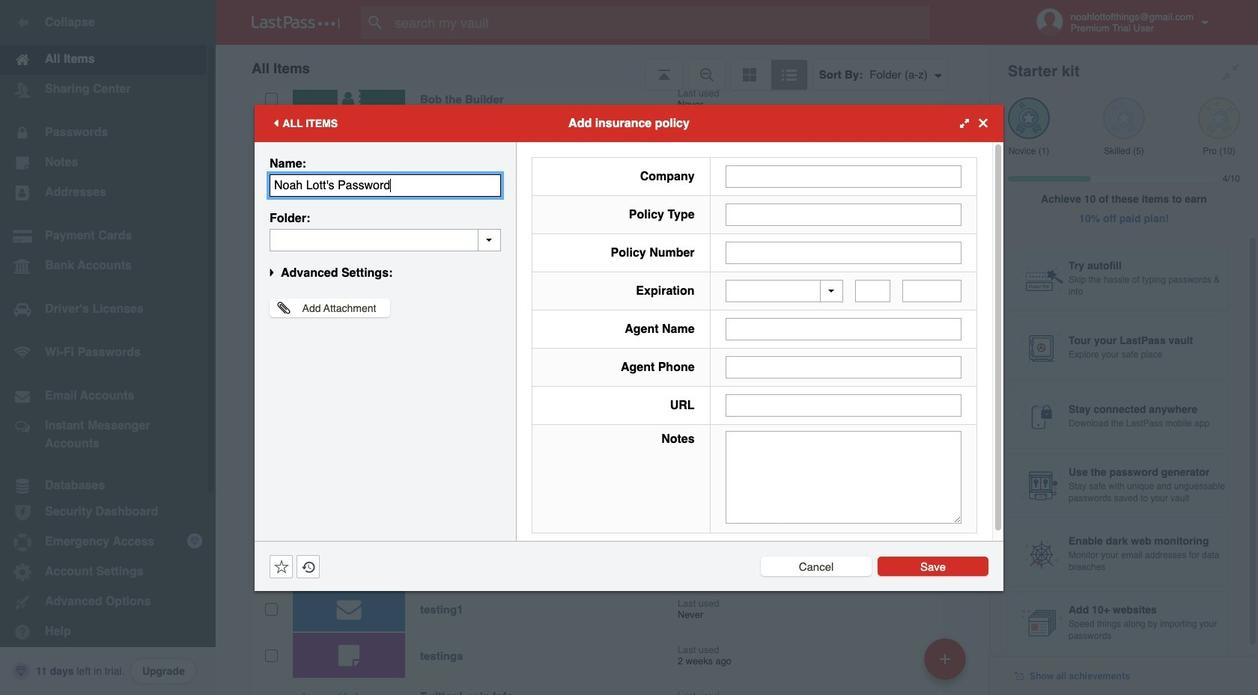Task type: locate. For each thing, give the bounding box(es) containing it.
dialog
[[255, 104, 1004, 591]]

main navigation navigation
[[0, 0, 216, 696]]

new item image
[[940, 654, 951, 665]]

search my vault text field
[[361, 6, 959, 39]]

None text field
[[725, 165, 962, 188], [270, 229, 501, 251], [725, 395, 962, 417], [725, 165, 962, 188], [270, 229, 501, 251], [725, 395, 962, 417]]

None text field
[[270, 174, 501, 197], [725, 203, 962, 226], [725, 242, 962, 264], [855, 280, 891, 303], [903, 280, 962, 303], [725, 318, 962, 341], [725, 357, 962, 379], [725, 431, 962, 524], [270, 174, 501, 197], [725, 203, 962, 226], [725, 242, 962, 264], [855, 280, 891, 303], [903, 280, 962, 303], [725, 318, 962, 341], [725, 357, 962, 379], [725, 431, 962, 524]]

vault options navigation
[[216, 45, 990, 90]]



Task type: vqa. For each thing, say whether or not it's contained in the screenshot.
New item image
yes



Task type: describe. For each thing, give the bounding box(es) containing it.
lastpass image
[[252, 16, 340, 29]]

new item navigation
[[919, 634, 975, 696]]

Search search field
[[361, 6, 959, 39]]



